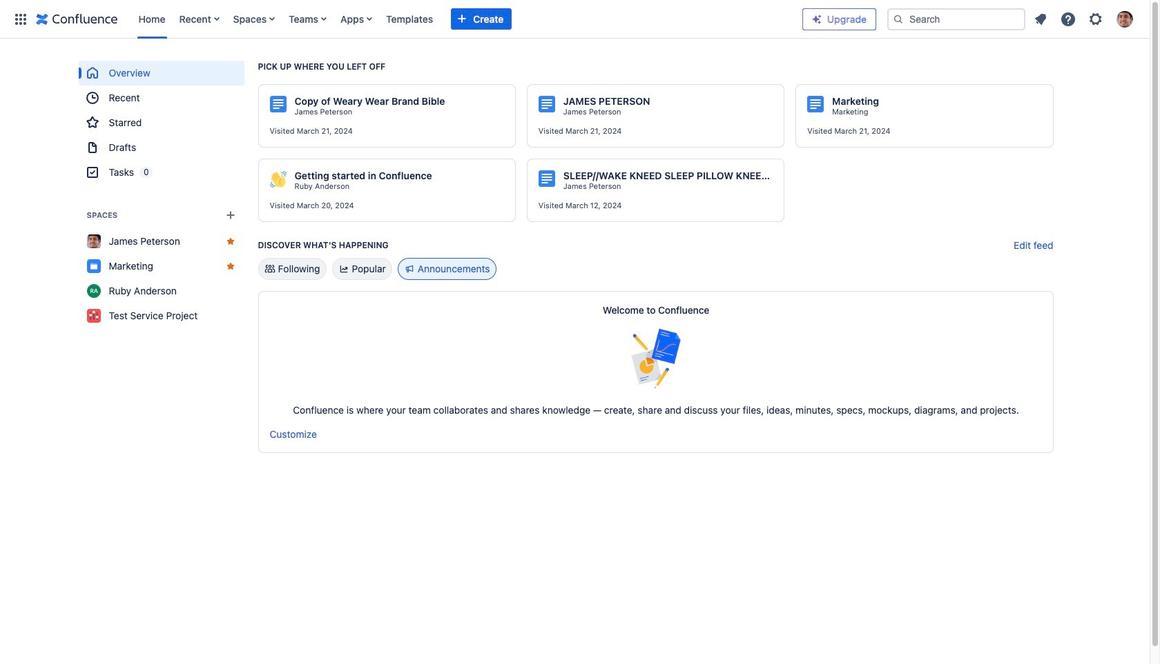 Task type: vqa. For each thing, say whether or not it's contained in the screenshot.
list corresponding to Premium image at right top
yes



Task type: locate. For each thing, give the bounding box(es) containing it.
list
[[132, 0, 802, 38], [1028, 7, 1141, 31]]

None search field
[[887, 8, 1025, 30]]

group
[[78, 61, 244, 185]]

unstar this space image
[[225, 261, 236, 272]]

appswitcher icon image
[[12, 11, 29, 27]]

1 horizontal spatial list
[[1028, 7, 1141, 31]]

create a space image
[[222, 207, 239, 224]]

:wave: image
[[270, 171, 286, 188], [270, 171, 286, 188]]

0 horizontal spatial list
[[132, 0, 802, 38]]

banner
[[0, 0, 1150, 39]]

your profile and preferences image
[[1117, 11, 1133, 27]]

list for premium "icon"
[[1028, 7, 1141, 31]]

confluence image
[[36, 11, 118, 27], [36, 11, 118, 27]]

settings icon image
[[1088, 11, 1104, 27]]

help icon image
[[1060, 11, 1076, 27]]



Task type: describe. For each thing, give the bounding box(es) containing it.
list for appswitcher icon
[[132, 0, 802, 38]]

unstar this space image
[[225, 236, 236, 247]]

premium image
[[811, 13, 822, 25]]

notification icon image
[[1032, 11, 1049, 27]]

search image
[[893, 13, 904, 25]]

Search field
[[887, 8, 1025, 30]]

global element
[[8, 0, 802, 38]]



